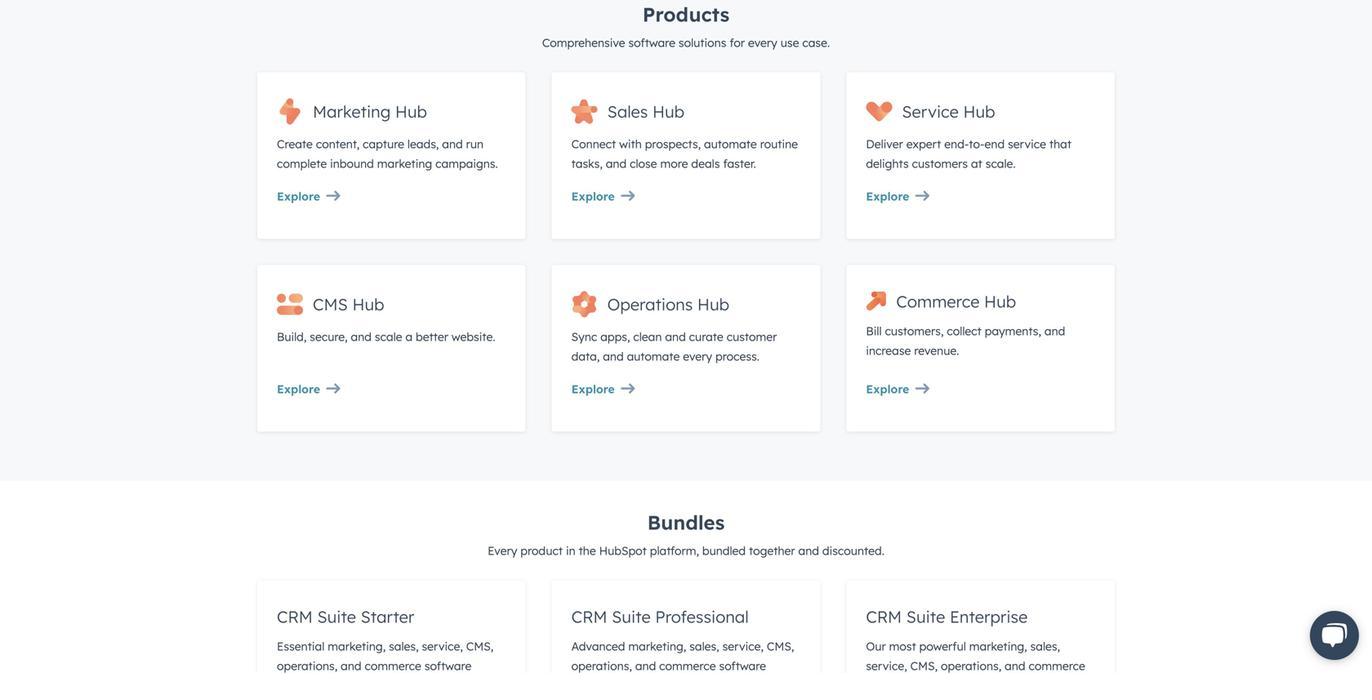 Task type: locate. For each thing, give the bounding box(es) containing it.
and inside advanced marketing, sales, service, cms, operations, and commerce software
[[635, 659, 656, 673]]

every down curate
[[683, 349, 712, 363]]

hub for operations hub
[[698, 294, 729, 314]]

3 sales, from the left
[[1031, 639, 1060, 653]]

cms
[[313, 294, 348, 314]]

revenue.
[[914, 343, 959, 358]]

crm for crm suite professional
[[572, 606, 607, 627]]

explore down tasks,
[[572, 189, 615, 203]]

2 horizontal spatial software
[[719, 659, 766, 673]]

and down crm suite starter
[[341, 659, 362, 673]]

explore link down scale
[[277, 379, 506, 399]]

2 commerce from the left
[[659, 659, 716, 673]]

service, inside essential marketing, sales, service, cms, operations, and commerce software
[[422, 639, 463, 653]]

1 crm from the left
[[277, 606, 313, 627]]

automate up the 'faster.'
[[704, 137, 757, 151]]

hub for cms hub
[[352, 294, 384, 314]]

hub up curate
[[698, 294, 729, 314]]

delights
[[866, 156, 909, 171]]

suite up the essential
[[317, 606, 356, 627]]

and left run
[[442, 137, 463, 151]]

2 horizontal spatial service,
[[866, 659, 907, 673]]

bill
[[866, 324, 882, 338]]

operations, down the essential
[[277, 659, 338, 673]]

1 horizontal spatial cms,
[[767, 639, 794, 653]]

and inside bill customers, collect payments, and increase revenue.
[[1045, 324, 1065, 338]]

bill customers, collect payments, and increase revenue.
[[866, 324, 1065, 358]]

suite for enterprise
[[907, 606, 945, 627]]

2 crm from the left
[[572, 606, 607, 627]]

service, for crm suite professional
[[723, 639, 764, 653]]

2 horizontal spatial operations,
[[941, 659, 1002, 673]]

explore link
[[277, 187, 506, 206], [572, 187, 801, 206], [866, 187, 1095, 206], [277, 379, 506, 399], [572, 379, 801, 399], [866, 379, 1095, 399]]

marketing, inside advanced marketing, sales, service, cms, operations, and commerce software
[[629, 639, 686, 653]]

operations, inside essential marketing, sales, service, cms, operations, and commerce software
[[277, 659, 338, 673]]

operations, inside advanced marketing, sales, service, cms, operations, and commerce software
[[572, 659, 632, 673]]

cms,
[[466, 639, 494, 653], [767, 639, 794, 653], [910, 659, 938, 673]]

0 horizontal spatial automate
[[627, 349, 680, 363]]

hub
[[395, 101, 427, 122], [653, 101, 685, 122], [963, 101, 995, 122], [984, 291, 1016, 312], [352, 294, 384, 314], [698, 294, 729, 314]]

sales, inside essential marketing, sales, service, cms, operations, and commerce software
[[389, 639, 419, 653]]

suite
[[317, 606, 356, 627], [612, 606, 651, 627], [907, 606, 945, 627]]

automate down clean
[[627, 349, 680, 363]]

commerce for starter
[[365, 659, 421, 673]]

capture
[[363, 137, 404, 151]]

inbound
[[330, 156, 374, 171]]

connect
[[572, 137, 616, 151]]

deliver expert end-to-end service that delights customers at scale.
[[866, 137, 1072, 171]]

and right clean
[[665, 329, 686, 344]]

and down crm suite professional
[[635, 659, 656, 673]]

service,
[[422, 639, 463, 653], [723, 639, 764, 653], [866, 659, 907, 673]]

1 horizontal spatial automate
[[704, 137, 757, 151]]

crm suite professional
[[572, 606, 749, 627]]

operations, for crm suite professional
[[572, 659, 632, 673]]

every right "for"
[[748, 35, 777, 50]]

and right together
[[799, 543, 819, 558]]

1 marketing, from the left
[[328, 639, 386, 653]]

suite up advanced
[[612, 606, 651, 627]]

marketing,
[[328, 639, 386, 653], [629, 639, 686, 653], [969, 639, 1027, 653]]

explore down data,
[[572, 382, 615, 396]]

explore for cms hub
[[277, 382, 320, 396]]

explore link down bill customers, collect payments, and increase revenue.
[[866, 379, 1095, 399]]

explore link down at
[[866, 187, 1095, 206]]

commerce down starter
[[365, 659, 421, 673]]

explore for sales hub
[[572, 189, 615, 203]]

hub up build, secure, and scale a better website.
[[352, 294, 384, 314]]

clean
[[633, 329, 662, 344]]

and right payments,
[[1045, 324, 1065, 338]]

crm up advanced
[[572, 606, 607, 627]]

commerce inside essential marketing, sales, service, cms, operations, and commerce software
[[365, 659, 421, 673]]

commerce
[[365, 659, 421, 673], [659, 659, 716, 673]]

sales,
[[389, 639, 419, 653], [690, 639, 719, 653], [1031, 639, 1060, 653]]

2 horizontal spatial marketing,
[[969, 639, 1027, 653]]

hub for sales hub
[[653, 101, 685, 122]]

2 horizontal spatial suite
[[907, 606, 945, 627]]

collect
[[947, 324, 982, 338]]

and down enterprise
[[1005, 659, 1026, 673]]

2 horizontal spatial cms,
[[910, 659, 938, 673]]

routine
[[760, 137, 798, 151]]

2 suite from the left
[[612, 606, 651, 627]]

0 horizontal spatial every
[[683, 349, 712, 363]]

0 horizontal spatial crm
[[277, 606, 313, 627]]

0 horizontal spatial cms,
[[466, 639, 494, 653]]

cms, inside advanced marketing, sales, service, cms, operations, and commerce software
[[767, 639, 794, 653]]

every inside sync apps, clean and curate customer data, and automate every process.
[[683, 349, 712, 363]]

service, for crm suite starter
[[422, 639, 463, 653]]

0 horizontal spatial operations,
[[277, 659, 338, 673]]

0 vertical spatial every
[[748, 35, 777, 50]]

3 crm from the left
[[866, 606, 902, 627]]

0 horizontal spatial suite
[[317, 606, 356, 627]]

and
[[442, 137, 463, 151], [606, 156, 627, 171], [1045, 324, 1065, 338], [351, 329, 372, 344], [665, 329, 686, 344], [603, 349, 624, 363], [799, 543, 819, 558], [341, 659, 362, 673], [635, 659, 656, 673], [1005, 659, 1026, 673]]

explore link down the more
[[572, 187, 801, 206]]

commerce hub
[[896, 291, 1016, 312]]

scale
[[375, 329, 402, 344]]

software inside essential marketing, sales, service, cms, operations, and commerce software
[[425, 659, 472, 673]]

1 horizontal spatial suite
[[612, 606, 651, 627]]

1 vertical spatial every
[[683, 349, 712, 363]]

crm suite enterprise
[[866, 606, 1028, 627]]

2 operations, from the left
[[572, 659, 632, 673]]

curate
[[689, 329, 724, 344]]

hub up payments,
[[984, 291, 1016, 312]]

explore link down the marketing
[[277, 187, 506, 206]]

1 operations, from the left
[[277, 659, 338, 673]]

cms, inside essential marketing, sales, service, cms, operations, and commerce software
[[466, 639, 494, 653]]

1 sales, from the left
[[389, 639, 419, 653]]

every
[[748, 35, 777, 50], [683, 349, 712, 363]]

0 horizontal spatial sales,
[[389, 639, 419, 653]]

0 horizontal spatial marketing,
[[328, 639, 386, 653]]

sales, inside advanced marketing, sales, service, cms, operations, and commerce software
[[690, 639, 719, 653]]

2 horizontal spatial crm
[[866, 606, 902, 627]]

service, inside advanced marketing, sales, service, cms, operations, and commerce software
[[723, 639, 764, 653]]

our
[[866, 639, 886, 653]]

3 operations, from the left
[[941, 659, 1002, 673]]

1 horizontal spatial service,
[[723, 639, 764, 653]]

marketing hub
[[313, 101, 427, 122]]

build, secure, and scale a better website.
[[277, 329, 495, 344]]

marketing, down crm suite professional
[[629, 639, 686, 653]]

better
[[416, 329, 448, 344]]

crm up the essential
[[277, 606, 313, 627]]

0 horizontal spatial service,
[[422, 639, 463, 653]]

essential
[[277, 639, 325, 653]]

suite for starter
[[317, 606, 356, 627]]

connect with prospects, automate routine tasks, and close more deals faster.
[[572, 137, 798, 171]]

crm up the our
[[866, 606, 902, 627]]

commerce down professional at bottom
[[659, 659, 716, 673]]

explore down delights
[[866, 189, 909, 203]]

marketing, down crm suite starter
[[328, 639, 386, 653]]

marketing, down enterprise
[[969, 639, 1027, 653]]

the
[[579, 543, 596, 558]]

discounted.
[[823, 543, 885, 558]]

products
[[643, 2, 730, 26]]

end
[[985, 137, 1005, 151]]

1 horizontal spatial every
[[748, 35, 777, 50]]

automate inside connect with prospects, automate routine tasks, and close more deals faster.
[[704, 137, 757, 151]]

0 horizontal spatial commerce
[[365, 659, 421, 673]]

and down with at the left
[[606, 156, 627, 171]]

marketing, inside essential marketing, sales, service, cms, operations, and commerce software
[[328, 639, 386, 653]]

suite up the powerful
[[907, 606, 945, 627]]

explore link for sales
[[572, 187, 801, 206]]

hub up the leads, on the top of page
[[395, 101, 427, 122]]

sales, for crm suite professional
[[690, 639, 719, 653]]

operations, for crm suite starter
[[277, 659, 338, 673]]

1 horizontal spatial marketing,
[[629, 639, 686, 653]]

service
[[1008, 137, 1046, 151]]

cms, for crm suite starter
[[466, 639, 494, 653]]

1 horizontal spatial commerce
[[659, 659, 716, 673]]

use
[[781, 35, 799, 50]]

together
[[749, 543, 795, 558]]

tasks,
[[572, 156, 603, 171]]

0 horizontal spatial software
[[425, 659, 472, 673]]

2 horizontal spatial sales,
[[1031, 639, 1060, 653]]

1 vertical spatial automate
[[627, 349, 680, 363]]

0 vertical spatial automate
[[704, 137, 757, 151]]

case.
[[802, 35, 830, 50]]

2 marketing, from the left
[[629, 639, 686, 653]]

explore down the increase
[[866, 382, 909, 396]]

operations, down advanced
[[572, 659, 632, 673]]

software inside advanced marketing, sales, service, cms, operations, and commerce software
[[719, 659, 766, 673]]

3 suite from the left
[[907, 606, 945, 627]]

explore down build,
[[277, 382, 320, 396]]

increase
[[866, 343, 911, 358]]

1 horizontal spatial crm
[[572, 606, 607, 627]]

advanced
[[572, 639, 625, 653]]

powerful
[[920, 639, 966, 653]]

automate
[[704, 137, 757, 151], [627, 349, 680, 363]]

sales, for crm suite starter
[[389, 639, 419, 653]]

explore link for service
[[866, 187, 1095, 206]]

1 horizontal spatial sales,
[[690, 639, 719, 653]]

hub up to-
[[963, 101, 995, 122]]

operations hub
[[607, 294, 729, 314]]

marketing, inside our most powerful marketing, sales, service, cms, operations, and commerc
[[969, 639, 1027, 653]]

marketing, for starter
[[328, 639, 386, 653]]

leads,
[[408, 137, 439, 151]]

for
[[730, 35, 745, 50]]

explore link down sync apps, clean and curate customer data, and automate every process.
[[572, 379, 801, 399]]

enterprise
[[950, 606, 1028, 627]]

build,
[[277, 329, 307, 344]]

operations,
[[277, 659, 338, 673], [572, 659, 632, 673], [941, 659, 1002, 673]]

explore for operations hub
[[572, 382, 615, 396]]

operations, down the powerful
[[941, 659, 1002, 673]]

hubspot
[[599, 543, 647, 558]]

explore down complete
[[277, 189, 320, 203]]

marketing
[[377, 156, 432, 171]]

3 marketing, from the left
[[969, 639, 1027, 653]]

commerce inside advanced marketing, sales, service, cms, operations, and commerce software
[[659, 659, 716, 673]]

software for crm suite professional
[[719, 659, 766, 673]]

2 sales, from the left
[[690, 639, 719, 653]]

explore for marketing hub
[[277, 189, 320, 203]]

1 commerce from the left
[[365, 659, 421, 673]]

explore link for operations
[[572, 379, 801, 399]]

service
[[902, 101, 959, 122]]

hub up the prospects, on the top of page
[[653, 101, 685, 122]]

1 horizontal spatial operations,
[[572, 659, 632, 673]]

crm
[[277, 606, 313, 627], [572, 606, 607, 627], [866, 606, 902, 627]]

comprehensive
[[542, 35, 625, 50]]

cms, for crm suite professional
[[767, 639, 794, 653]]

1 suite from the left
[[317, 606, 356, 627]]



Task type: vqa. For each thing, say whether or not it's contained in the screenshot.


Task type: describe. For each thing, give the bounding box(es) containing it.
advanced marketing, sales, service, cms, operations, and commerce software
[[572, 639, 794, 673]]

explore link for cms
[[277, 379, 506, 399]]

our most powerful marketing, sales, service, cms, operations, and commerc
[[866, 639, 1086, 673]]

marketing, for professional
[[629, 639, 686, 653]]

platform,
[[650, 543, 699, 558]]

scale.
[[986, 156, 1016, 171]]

comprehensive software solutions for every use case.
[[542, 35, 830, 50]]

campaigns.
[[436, 156, 498, 171]]

service hub
[[902, 101, 995, 122]]

hub for commerce hub
[[984, 291, 1016, 312]]

sync apps, clean and curate customer data, and automate every process.
[[572, 329, 777, 363]]

a
[[406, 329, 413, 344]]

crm suite starter
[[277, 606, 414, 627]]

data,
[[572, 349, 600, 363]]

create content, capture leads, and run complete inbound marketing campaigns.
[[277, 137, 498, 171]]

hub for service hub
[[963, 101, 995, 122]]

crm for crm suite enterprise
[[866, 606, 902, 627]]

prospects,
[[645, 137, 701, 151]]

sales, inside our most powerful marketing, sales, service, cms, operations, and commerc
[[1031, 639, 1060, 653]]

to-
[[969, 137, 985, 151]]

sales hub
[[607, 101, 685, 122]]

and inside essential marketing, sales, service, cms, operations, and commerce software
[[341, 659, 362, 673]]

operations
[[607, 294, 693, 314]]

website.
[[452, 329, 495, 344]]

deliver
[[866, 137, 903, 151]]

explore for service hub
[[866, 189, 909, 203]]

expert
[[906, 137, 941, 151]]

bundled
[[702, 543, 746, 558]]

process.
[[716, 349, 760, 363]]

create
[[277, 137, 313, 151]]

and inside connect with prospects, automate routine tasks, and close more deals faster.
[[606, 156, 627, 171]]

automate inside sync apps, clean and curate customer data, and automate every process.
[[627, 349, 680, 363]]

solutions
[[679, 35, 727, 50]]

cms, inside our most powerful marketing, sales, service, cms, operations, and commerc
[[910, 659, 938, 673]]

customers
[[912, 156, 968, 171]]

at
[[971, 156, 983, 171]]

end-
[[945, 137, 969, 151]]

cms hub
[[313, 294, 384, 314]]

and inside our most powerful marketing, sales, service, cms, operations, and commerc
[[1005, 659, 1026, 673]]

customers,
[[885, 324, 944, 338]]

software for crm suite starter
[[425, 659, 472, 673]]

in
[[566, 543, 576, 558]]

that
[[1050, 137, 1072, 151]]

1 horizontal spatial software
[[629, 35, 676, 50]]

faster.
[[723, 156, 756, 171]]

close
[[630, 156, 657, 171]]

run
[[466, 137, 484, 151]]

commerce
[[896, 291, 980, 312]]

most
[[889, 639, 916, 653]]

marketing
[[313, 101, 391, 122]]

professional
[[655, 606, 749, 627]]

suite for professional
[[612, 606, 651, 627]]

complete
[[277, 156, 327, 171]]

explore link for marketing
[[277, 187, 506, 206]]

every
[[488, 543, 517, 558]]

every product in the hubspot platform, bundled together and discounted.
[[488, 543, 885, 558]]

explore link for commerce
[[866, 379, 1095, 399]]

crm for crm suite starter
[[277, 606, 313, 627]]

essential marketing, sales, service, cms, operations, and commerce software
[[277, 639, 494, 673]]

commerce for professional
[[659, 659, 716, 673]]

more
[[660, 156, 688, 171]]

bundles
[[647, 510, 725, 535]]

and inside create content, capture leads, and run complete inbound marketing campaigns.
[[442, 137, 463, 151]]

service, inside our most powerful marketing, sales, service, cms, operations, and commerc
[[866, 659, 907, 673]]

deals
[[691, 156, 720, 171]]

chat widget region
[[1291, 595, 1372, 673]]

starter
[[361, 606, 414, 627]]

operations, inside our most powerful marketing, sales, service, cms, operations, and commerc
[[941, 659, 1002, 673]]

payments,
[[985, 324, 1041, 338]]

hub for marketing hub
[[395, 101, 427, 122]]

and down apps,
[[603, 349, 624, 363]]

secure,
[[310, 329, 348, 344]]

customer
[[727, 329, 777, 344]]

with
[[619, 137, 642, 151]]

apps,
[[601, 329, 630, 344]]

and left scale
[[351, 329, 372, 344]]

sync
[[572, 329, 597, 344]]

sales
[[607, 101, 648, 122]]

product
[[521, 543, 563, 558]]

explore for commerce hub
[[866, 382, 909, 396]]

content,
[[316, 137, 360, 151]]



